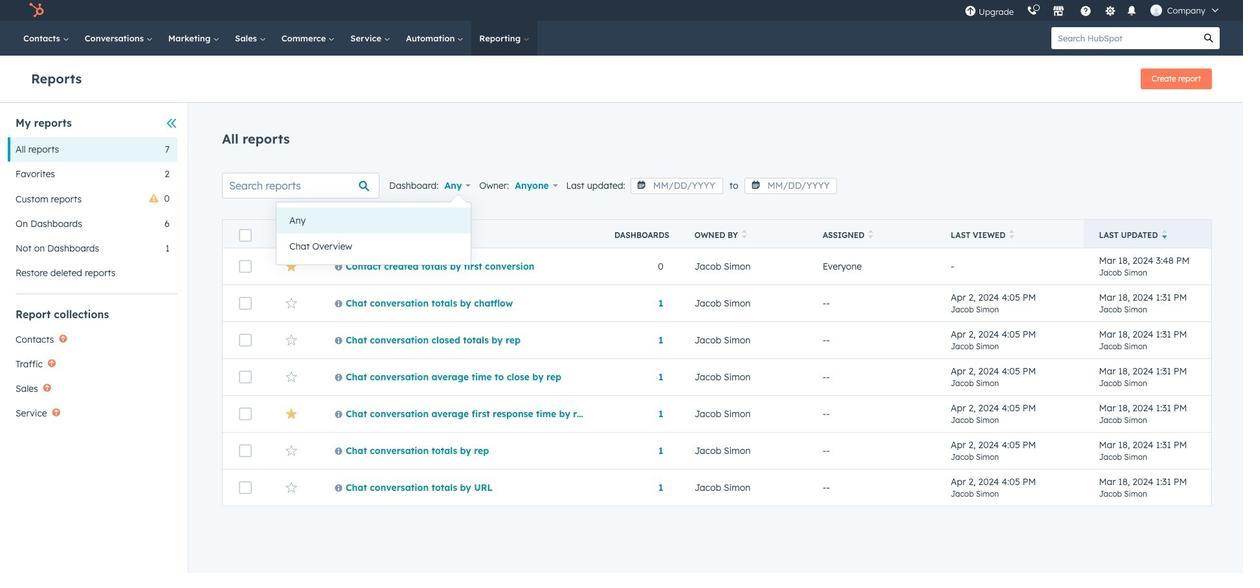 Task type: describe. For each thing, give the bounding box(es) containing it.
2 mm/dd/yyyy text field from the left
[[745, 178, 838, 194]]

descending sort. press to sort ascending. element
[[1162, 230, 1167, 241]]

press to sort. image
[[869, 230, 874, 239]]

report filters element
[[8, 116, 177, 286]]

2 press to sort. element from the left
[[742, 230, 747, 241]]

1 mm/dd/yyyy text field from the left
[[631, 178, 723, 194]]

report collections element
[[8, 308, 177, 426]]

marketplaces image
[[1053, 6, 1065, 17]]

Search reports search field
[[222, 173, 380, 199]]

3 press to sort. image from the left
[[1010, 230, 1015, 239]]

Search HubSpot search field
[[1052, 27, 1198, 49]]

3 press to sort. element from the left
[[869, 230, 874, 241]]



Task type: vqa. For each thing, say whether or not it's contained in the screenshot.
bottom caret image
no



Task type: locate. For each thing, give the bounding box(es) containing it.
1 press to sort. image from the left
[[361, 230, 366, 239]]

0 horizontal spatial mm/dd/yyyy text field
[[631, 178, 723, 194]]

list box
[[277, 203, 471, 265]]

press to sort. image
[[361, 230, 366, 239], [742, 230, 747, 239], [1010, 230, 1015, 239]]

1 horizontal spatial mm/dd/yyyy text field
[[745, 178, 838, 194]]

1 press to sort. element from the left
[[361, 230, 366, 241]]

2 horizontal spatial press to sort. image
[[1010, 230, 1015, 239]]

jacob simon image
[[1151, 5, 1162, 16]]

2 press to sort. image from the left
[[742, 230, 747, 239]]

menu
[[958, 0, 1228, 21]]

4 press to sort. element from the left
[[1010, 230, 1015, 241]]

MM/DD/YYYY text field
[[631, 178, 723, 194], [745, 178, 838, 194]]

press to sort. element
[[361, 230, 366, 241], [742, 230, 747, 241], [869, 230, 874, 241], [1010, 230, 1015, 241]]

banner
[[31, 65, 1212, 89]]

0 horizontal spatial press to sort. image
[[361, 230, 366, 239]]

descending sort. press to sort ascending. image
[[1162, 230, 1167, 239]]

1 horizontal spatial press to sort. image
[[742, 230, 747, 239]]



